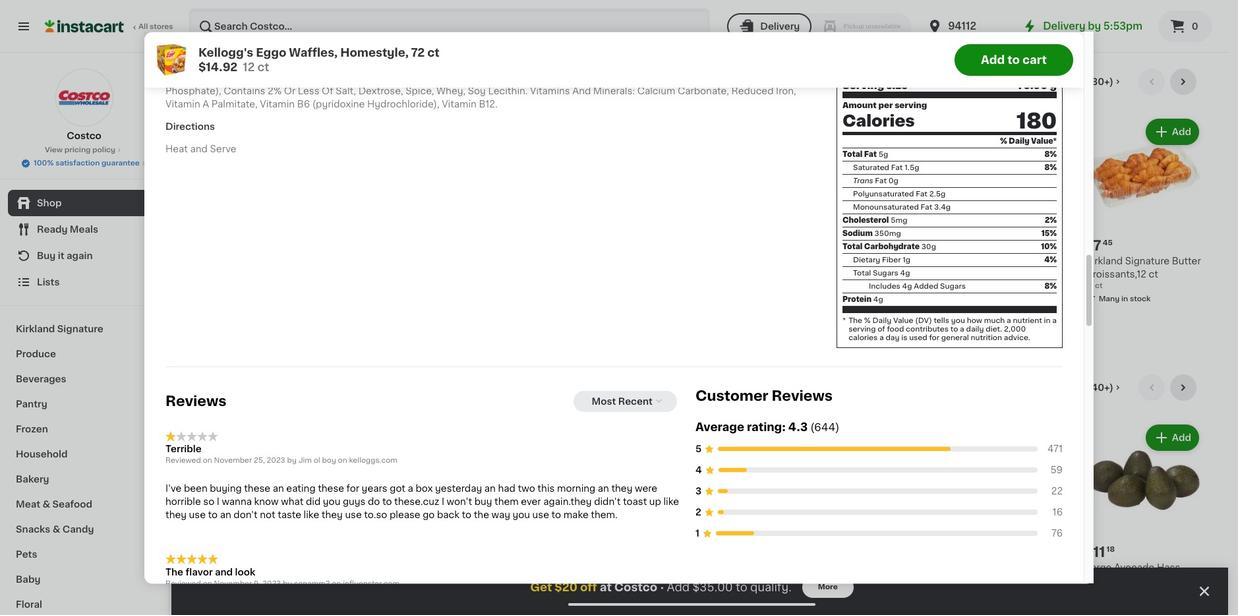 Task type: locate. For each thing, give the bounding box(es) containing it.
water,
[[713, 60, 742, 69]]

lbs down green
[[840, 576, 854, 585]]

& for meat
[[42, 500, 50, 509]]

0 horizontal spatial and
[[190, 145, 208, 154]]

2 item carousel region from the top
[[198, 375, 1202, 615]]

add button for large avocado hass variety, 5 ct
[[1147, 426, 1198, 450]]

1 vertical spatial 2%
[[1045, 217, 1057, 224]]

fat for saturated
[[891, 164, 903, 172]]

100%
[[34, 160, 54, 167]]

shop link
[[8, 190, 160, 216]]

organic blueberries, 18 oz 18 oz
[[959, 563, 1066, 596]]

delivery inside button
[[761, 22, 800, 31]]

2 21 from the left
[[977, 240, 985, 247]]

1 horizontal spatial 1
[[832, 282, 835, 290]]

use down the guys on the left
[[345, 511, 362, 520]]

1 vertical spatial for
[[347, 485, 359, 494]]

morning
[[557, 485, 596, 494]]

3 inside 3 lb button
[[578, 576, 583, 583]]

1 vertical spatial by
[[287, 457, 297, 465]]

view inside popup button
[[1050, 383, 1073, 393]]

stock left get
[[496, 589, 517, 596]]

% up calories
[[864, 317, 871, 325]]

12 down croissants,12
[[1086, 282, 1094, 290]]

view all (30+) button
[[1045, 69, 1128, 95]]

pricing
[[64, 146, 91, 154]]

costco inside get $20 off at costco • add $35.00 to qualify.
[[614, 582, 658, 593]]

1 horizontal spatial 5
[[1086, 589, 1091, 596]]

view left (40+)
[[1050, 383, 1073, 393]]

signature left 4%
[[999, 257, 1043, 266]]

2 for 2 lb
[[325, 576, 329, 583]]

in
[[868, 296, 875, 303], [1122, 296, 1128, 303], [1044, 317, 1051, 325], [487, 589, 494, 596], [741, 589, 748, 596]]

(40+)
[[1088, 383, 1114, 393]]

0 vertical spatial for
[[929, 335, 940, 342]]

2%
[[268, 86, 282, 96], [1045, 217, 1057, 224]]

$35.00
[[693, 582, 733, 593]]

reviewed down terrible
[[166, 457, 201, 465]]

the
[[849, 317, 863, 325], [166, 568, 183, 577]]

to down so
[[208, 511, 218, 520]]

1 horizontal spatial costco
[[614, 582, 658, 593]]

★★★★★ for the flavor and look
[[166, 554, 218, 565]]

2,000
[[1004, 326, 1026, 333]]

sodium down cholesterol
[[843, 230, 873, 238]]

2 for 2
[[696, 508, 701, 517]]

1 horizontal spatial the
[[849, 317, 863, 325]]

cart
[[1023, 54, 1047, 65]]

0 vertical spatial the
[[849, 317, 863, 325]]

$ 6 21 up free
[[962, 239, 985, 253]]

2 november from the top
[[214, 580, 252, 588]]

None search field
[[189, 8, 710, 45]]

8% for saturated fat
[[1045, 164, 1057, 172]]

0g
[[889, 178, 899, 185]]

2 $ 6 21 from the left
[[962, 239, 985, 253]]

vegetable
[[744, 60, 791, 69]]

0 vertical spatial reviewed
[[166, 457, 201, 465]]

1 horizontal spatial &
[[53, 525, 60, 534]]

taste
[[278, 511, 301, 520]]

to inside get $20 off at costco • add $35.00 to qualify.
[[736, 582, 748, 593]]

2 8% from the top
[[1045, 164, 1057, 172]]

per up calories
[[879, 102, 893, 110]]

stock right "$35.00"
[[750, 589, 770, 596]]

like right up
[[664, 498, 679, 507]]

carbonate,
[[678, 86, 729, 96]]

signature
[[872, 257, 916, 266], [999, 257, 1043, 266], [1126, 257, 1170, 266], [57, 324, 103, 334]]

baby link
[[8, 567, 160, 592]]

1 horizontal spatial 3 lb
[[578, 576, 592, 583]]

daily left the value*
[[1009, 138, 1030, 145]]

stock inside the product group
[[1130, 296, 1151, 303]]

i up back
[[442, 498, 444, 507]]

they up toast
[[612, 485, 633, 494]]

(riboflavin),
[[605, 60, 657, 69]]

minerals:
[[593, 86, 635, 96]]

0 horizontal spatial eggs,
[[423, 73, 449, 83]]

blueberries,
[[998, 563, 1054, 572]]

view inside 'popup button'
[[1050, 77, 1073, 86]]

3 lb
[[452, 576, 465, 583], [578, 576, 592, 583]]

$
[[835, 240, 840, 247], [962, 240, 966, 247], [1088, 240, 1093, 247], [200, 546, 205, 553], [1088, 546, 1093, 553]]

you right did
[[323, 498, 341, 507]]

add button
[[894, 120, 944, 144], [1020, 120, 1071, 144], [1147, 120, 1198, 144], [767, 426, 818, 450], [894, 426, 944, 450], [1147, 426, 1198, 450]]

kirkland for kirkland signature butter croissants,12 ct
[[1086, 257, 1123, 266]]

signature up croissants,12
[[1126, 257, 1170, 266]]

6 for kirkland signature cage free eggs, 24 ct
[[966, 239, 976, 253]]

shop
[[37, 198, 62, 208]]

and inside the flavor and look reviewed on november 9, 2023 by sonamm2 on influenster.com
[[215, 568, 233, 577]]

used
[[909, 335, 928, 342]]

product group
[[832, 116, 948, 308], [959, 116, 1075, 308], [1086, 116, 1202, 308], [578, 422, 695, 585], [705, 422, 822, 601], [832, 422, 948, 614], [959, 422, 1075, 614], [1086, 422, 1202, 614]]

enriched flour (wheat flour, niacin, reduced iron, vitamin b1 (thiamin mononitrate), vitamin b2 (riboflavin), folic acid), water, vegetable oil (soybean and palm, canola and/or cottonseed), sugar, eggs, leavening (baking soda, sodium aluminum phosphate, monocalcium phosphate), contains 2% or less of salt, dextrose, spice, whey, soy lecithin. vitamins and minerals: calcium carbonate, reduced iron, vitamin a palmitate, vitamin b6 (pyridoxine hydrochloride), vitamin b12.
[[166, 60, 806, 109]]

kirkland inside kirkland signature cage free eggs, 24 ct 24 ct
[[959, 257, 996, 266]]

1 vertical spatial item carousel region
[[198, 375, 1202, 615]]

kirkland for kirkland signature rotisserie chicken
[[832, 257, 869, 266]]

1 horizontal spatial use
[[345, 511, 362, 520]]

1 horizontal spatial delivery
[[1043, 21, 1086, 31]]

bakery
[[16, 475, 49, 484]]

1 horizontal spatial %
[[1000, 138, 1008, 145]]

all inside view all (30+) 'popup button'
[[1075, 77, 1086, 86]]

24 down free
[[959, 282, 968, 290]]

of
[[878, 326, 885, 333]]

kirkland inside kirkland signature rotisserie chicken 1 each
[[832, 257, 869, 266]]

1 vertical spatial you
[[323, 498, 341, 507]]

2023 right 25,
[[267, 457, 285, 465]]

salt,
[[336, 86, 356, 96]]

12 inside the kellogg's eggo waffles, homestyle, 72 ct $14.92 12 ct
[[243, 61, 255, 72]]

1 21 from the left
[[850, 240, 858, 247]]

lists link
[[8, 269, 160, 295]]

way
[[492, 511, 510, 520]]

sugars up includes
[[873, 270, 899, 277]]

calcium
[[637, 86, 675, 96]]

product group containing 3 lb
[[578, 422, 695, 585]]

5
[[696, 445, 702, 454], [1123, 576, 1129, 585], [1086, 589, 1091, 596]]

many inside the product group
[[1099, 296, 1120, 303]]

general
[[942, 335, 969, 342]]

1 item carousel region from the top
[[198, 69, 1202, 364]]

in inside * the % daily value (dv) tells you how much a nutrient in a serving of food contributes to a daily diet. 2,000 calories a day is used for general nutrition advice.
[[1044, 317, 1051, 325]]

2 inside 2 lb button
[[325, 576, 329, 583]]

5 up 4
[[696, 445, 702, 454]]

buy it again
[[37, 251, 93, 260]]

a up 'general' at the right of the page
[[960, 326, 965, 333]]

1 horizontal spatial 2
[[325, 576, 329, 583]]

0 vertical spatial 4g
[[901, 270, 910, 277]]

6 up free
[[966, 239, 976, 253]]

use down ever
[[533, 511, 549, 520]]

day
[[886, 335, 900, 342]]

delivery up the cart
[[1043, 21, 1086, 31]]

heat
[[166, 145, 188, 154]]

what
[[281, 498, 304, 507]]

30g
[[922, 244, 936, 251]]

item carousel region
[[198, 69, 1202, 364], [198, 375, 1202, 615]]

0 horizontal spatial 12
[[243, 61, 255, 72]]

lb inside green seedless grapes, 3 lbs 3 lb
[[839, 589, 846, 596]]

1 vertical spatial reviewed
[[166, 580, 201, 588]]

1 6 from the left
[[840, 239, 849, 253]]

aluminum
[[604, 73, 651, 83]]

2 horizontal spatial you
[[951, 317, 965, 325]]

signature inside 'kirkland signature butter croissants,12 ct 12 ct'
[[1126, 257, 1170, 266]]

1 vertical spatial eggs,
[[982, 270, 1007, 279]]

2 vertical spatial view
[[1050, 383, 1073, 393]]

reviews up 4.3
[[772, 389, 833, 403]]

1 horizontal spatial 21
[[977, 240, 985, 247]]

saturated
[[853, 164, 890, 172]]

1 horizontal spatial eggs,
[[982, 270, 1007, 279]]

0 vertical spatial organic
[[960, 531, 990, 538]]

view for best sellers
[[1050, 77, 1073, 86]]

reviewed inside the flavor and look reviewed on november 9, 2023 by sonamm2 on influenster.com
[[166, 580, 201, 588]]

2 horizontal spatial 5
[[1123, 576, 1129, 585]]

i right so
[[217, 498, 220, 507]]

21 for kirkland signature cage free eggs, 24 ct
[[977, 240, 985, 247]]

i've been buying these an eating these for years got a box yesterday an had two this morning an they were horrible so i wanna know what did you guys do to these.cuz i won't buy them ever again.they didn't toast up like they use to an don't not taste like they use to.so please go back to the way you use to make them.
[[166, 485, 679, 520]]

0 vertical spatial sugars
[[873, 270, 899, 277]]

homestyle,
[[340, 47, 409, 57]]

5 down avocado
[[1123, 576, 1129, 585]]

$ inside $ 11 18
[[1088, 546, 1093, 553]]

they right taste
[[322, 511, 343, 520]]

instacart logo image
[[45, 18, 124, 34]]

4g down the chicken at the top right of page
[[902, 283, 912, 290]]

0 horizontal spatial you
[[323, 498, 341, 507]]

& for snacks
[[53, 525, 60, 534]]

delivery by 5:53pm
[[1043, 21, 1143, 31]]

to left "the"
[[462, 511, 472, 520]]

2 horizontal spatial 2
[[696, 508, 701, 517]]

0 horizontal spatial and
[[212, 73, 230, 83]]

25,
[[254, 457, 265, 465]]

total for dietary fiber 1g
[[843, 244, 863, 251]]

1 vertical spatial sugars
[[940, 283, 966, 290]]

reviews up terrible
[[166, 395, 226, 408]]

1 inside kirkland signature rotisserie chicken 1 each
[[832, 282, 835, 290]]

1 horizontal spatial and
[[573, 86, 591, 96]]

iron, down homestyle,
[[375, 60, 395, 69]]

all stores
[[138, 23, 173, 30]]

daily up of
[[873, 317, 892, 325]]

0 horizontal spatial use
[[189, 511, 206, 520]]

1 horizontal spatial sodium
[[843, 230, 873, 238]]

fat
[[864, 151, 877, 158], [891, 164, 903, 172], [875, 178, 887, 185], [916, 191, 928, 198], [921, 204, 933, 211]]

view up 100%
[[45, 146, 63, 154]]

organic for organic
[[960, 531, 990, 538]]

signature inside kirkland signature rotisserie chicken 1 each
[[872, 257, 916, 266]]

nutrition
[[971, 335, 1002, 342]]

for up the guys on the left
[[347, 485, 359, 494]]

0 horizontal spatial 1
[[696, 529, 700, 538]]

lbs up 9,
[[251, 563, 265, 572]]

6
[[840, 239, 849, 253], [966, 239, 976, 253]]

organic
[[960, 531, 990, 538], [959, 563, 996, 572]]

21 up free
[[977, 240, 985, 247]]

kirkland down $ 7 45
[[1086, 257, 1123, 266]]

(soybean
[[166, 73, 209, 83]]

0 horizontal spatial %
[[864, 317, 871, 325]]

•
[[660, 582, 664, 593]]

& right meat
[[42, 500, 50, 509]]

2% down canola
[[268, 86, 282, 96]]

organic up organic blueberries, 18 oz 18 oz
[[960, 531, 990, 538]]

1 horizontal spatial lbs
[[840, 576, 854, 585]]

and down b2
[[573, 86, 591, 96]]

0 vertical spatial you
[[951, 317, 965, 325]]

21 for kirkland signature rotisserie chicken
[[850, 240, 858, 247]]

1 vertical spatial serving
[[849, 326, 876, 333]]

0 vertical spatial per
[[903, 68, 920, 78]]

sugars down free
[[940, 283, 966, 290]]

1 reviewed from the top
[[166, 457, 201, 465]]

1 vertical spatial all
[[1075, 383, 1086, 393]]

total up dietary
[[843, 244, 863, 251]]

by left 5:53pm
[[1088, 21, 1101, 31]]

fresh fruit
[[198, 381, 276, 395]]

1 i from the left
[[217, 498, 220, 507]]

organic inside organic blueberries, 18 oz 18 oz
[[959, 563, 996, 572]]

$ 6 21
[[835, 239, 858, 253], [962, 239, 985, 253]]

$20
[[555, 582, 578, 593]]

on
[[203, 457, 212, 465], [338, 457, 347, 465], [203, 580, 212, 588], [332, 580, 341, 588]]

delivery up vegetable
[[761, 22, 800, 31]]

b2
[[590, 60, 602, 69]]

0 vertical spatial 2023
[[267, 457, 285, 465]]

0 vertical spatial by
[[1088, 21, 1101, 31]]

1 horizontal spatial these
[[318, 485, 344, 494]]

by inside the flavor and look reviewed on november 9, 2023 by sonamm2 on influenster.com
[[283, 580, 292, 588]]

$ left "45"
[[1088, 240, 1093, 247]]

kellogg's
[[198, 47, 253, 57]]

many in stock down includes
[[845, 296, 897, 303]]

* the % daily value (dv) tells you how much a nutrient in a serving of food contributes to a daily diet. 2,000 calories a day is used for general nutrition advice.
[[843, 317, 1057, 342]]

main content
[[171, 53, 1229, 615]]

eggs, inside kirkland signature cage free eggs, 24 ct 24 ct
[[982, 270, 1007, 279]]

1 horizontal spatial 24
[[1010, 270, 1021, 279]]

main content containing best sellers
[[171, 53, 1229, 615]]

2 use from the left
[[345, 511, 362, 520]]

kirkland up free
[[959, 257, 996, 266]]

signature for cage
[[999, 257, 1043, 266]]

signature up "produce" link
[[57, 324, 103, 334]]

0 horizontal spatial serving
[[849, 326, 876, 333]]

3 lb right $20
[[578, 576, 592, 583]]

vitamin
[[397, 60, 432, 69], [553, 60, 588, 69], [166, 100, 200, 109], [260, 100, 295, 109], [442, 100, 477, 109]]

november inside the flavor and look reviewed on november 9, 2023 by sonamm2 on influenster.com
[[214, 580, 252, 588]]

lbs inside green seedless grapes, 3 lbs 3 lb
[[840, 576, 854, 585]]

view right the 70.00
[[1050, 77, 1073, 86]]

0 horizontal spatial sodium
[[567, 73, 602, 83]]

lb down bananas,
[[204, 576, 211, 583]]

1 vertical spatial 1
[[696, 529, 700, 538]]

0 horizontal spatial delivery
[[761, 22, 800, 31]]

lb inside bananas, 3 lbs 3 lb
[[204, 576, 211, 583]]

3 use from the left
[[533, 511, 549, 520]]

the right *
[[849, 317, 863, 325]]

1 horizontal spatial per
[[903, 68, 920, 78]]

all for best sellers
[[1075, 77, 1086, 86]]

fat left 5g
[[864, 151, 877, 158]]

1 vertical spatial organic
[[959, 563, 996, 572]]

fat up 0g
[[891, 164, 903, 172]]

1 vertical spatial %
[[864, 317, 871, 325]]

reviewed down flavor
[[166, 580, 201, 588]]

and down $14.92
[[212, 73, 230, 83]]

to inside add to cart button
[[1008, 54, 1020, 65]]

1 november from the top
[[214, 457, 252, 465]]

1 $ 6 21 from the left
[[835, 239, 858, 253]]

0 vertical spatial sodium
[[567, 73, 602, 83]]

delivery by 5:53pm link
[[1022, 18, 1143, 34]]

by inside the terrible reviewed on november 25, 2023 by jim ol boy on kelloggs.com
[[287, 457, 297, 465]]

1 vertical spatial lbs
[[840, 576, 854, 585]]

0 vertical spatial total
[[843, 151, 863, 158]]

signature down carbohydrate
[[872, 257, 916, 266]]

$ up large
[[1088, 546, 1093, 553]]

2 vertical spatial 2
[[325, 576, 329, 583]]

iron, down oil
[[776, 86, 796, 96]]

these up did
[[318, 485, 344, 494]]

0 horizontal spatial reviews
[[166, 395, 226, 408]]

0 horizontal spatial daily
[[873, 317, 892, 325]]

5mg
[[891, 217, 908, 224]]

these up know
[[244, 485, 270, 494]]

for
[[929, 335, 940, 342], [347, 485, 359, 494]]

0 horizontal spatial sugars
[[873, 270, 899, 277]]

% inside * the % daily value (dv) tells you how much a nutrient in a serving of food contributes to a daily diet. 2,000 calories a day is used for general nutrition advice.
[[864, 317, 871, 325]]

*
[[843, 317, 846, 325]]

0 horizontal spatial the
[[166, 568, 183, 577]]

for down contributes
[[929, 335, 940, 342]]

like down did
[[304, 511, 319, 520]]

meat & seafood
[[16, 500, 92, 509]]

0 horizontal spatial i
[[217, 498, 220, 507]]

november down look at the bottom left
[[214, 580, 252, 588]]

3 8% from the top
[[1045, 283, 1057, 290]]

0 vertical spatial and
[[212, 73, 230, 83]]

1 horizontal spatial serving
[[895, 102, 927, 110]]

on up "been"
[[203, 457, 212, 465]]

1 vertical spatial the
[[166, 568, 183, 577]]

to
[[1008, 54, 1020, 65], [951, 326, 958, 333], [382, 498, 392, 507], [208, 511, 218, 520], [462, 511, 472, 520], [552, 511, 561, 520], [736, 582, 748, 593]]

$ inside $ 7 45
[[1088, 240, 1093, 247]]

delivery for delivery by 5:53pm
[[1043, 21, 1086, 31]]

2 horizontal spatial they
[[612, 485, 633, 494]]

fat left 0g
[[875, 178, 887, 185]]

costco up view pricing policy link
[[67, 131, 101, 140]]

terrible
[[166, 445, 202, 454]]

1 horizontal spatial reduced
[[732, 86, 774, 96]]

costco logo image
[[55, 69, 113, 127]]

1 horizontal spatial 12
[[1086, 282, 1094, 290]]

kirkland for kirkland signature cage free eggs, 24 ct
[[959, 257, 996, 266]]

most recent button
[[573, 391, 677, 412]]

0 vertical spatial &
[[42, 500, 50, 509]]

2% up 15%
[[1045, 217, 1057, 224]]

5:53pm
[[1104, 21, 1143, 31]]

2 vertical spatial 8%
[[1045, 283, 1057, 290]]

lb down back
[[458, 576, 465, 583]]

1 vertical spatial like
[[304, 511, 319, 520]]

they down horrible
[[166, 511, 187, 520]]

& left candy
[[53, 525, 60, 534]]

saturated fat 1.5g
[[853, 164, 920, 172]]

1 these from the left
[[244, 485, 270, 494]]

0 vertical spatial view
[[1050, 77, 1073, 86]]

add inside get $20 off at costco • add $35.00 to qualify.
[[667, 582, 690, 593]]

180
[[1017, 111, 1057, 132]]

eggs, inside enriched flour (wheat flour, niacin, reduced iron, vitamin b1 (thiamin mononitrate), vitamin b2 (riboflavin), folic acid), water, vegetable oil (soybean and palm, canola and/or cottonseed), sugar, eggs, leavening (baking soda, sodium aluminum phosphate, monocalcium phosphate), contains 2% or less of salt, dextrose, spice, whey, soy lecithin. vitamins and minerals: calcium carbonate, reduced iron, vitamin a palmitate, vitamin b6 (pyridoxine hydrochloride), vitamin b12.
[[423, 73, 449, 83]]

total up saturated
[[843, 151, 863, 158]]

1 vertical spatial 8%
[[1045, 164, 1057, 172]]

0 horizontal spatial 3 lb
[[452, 576, 465, 583]]

0 horizontal spatial 6
[[840, 239, 849, 253]]

0 vertical spatial 2%
[[268, 86, 282, 96]]

2 6 from the left
[[966, 239, 976, 253]]

1 horizontal spatial $ 6 21
[[962, 239, 985, 253]]

add inside add to cart button
[[981, 54, 1005, 65]]

kirkland inside 'kirkland signature butter croissants,12 ct 12 ct'
[[1086, 257, 1123, 266]]

$ 6 21 for kirkland signature cage free eggs, 24 ct
[[962, 239, 985, 253]]

2 all from the top
[[1075, 383, 1086, 393]]

total down dietary
[[853, 270, 871, 277]]

1 vertical spatial iron,
[[776, 86, 796, 96]]

lb
[[204, 576, 211, 583], [331, 576, 338, 583], [458, 576, 465, 583], [585, 576, 592, 583], [839, 589, 846, 596]]

$ inside $ 2 48
[[200, 546, 205, 553]]

0 vertical spatial 24
[[1010, 270, 1021, 279]]

1 vertical spatial 24
[[959, 282, 968, 290]]

in down includes
[[868, 296, 875, 303]]

the inside * the % daily value (dv) tells you how much a nutrient in a serving of food contributes to a daily diet. 2,000 calories a day is used for general nutrition advice.
[[849, 317, 863, 325]]

product group containing 11
[[1086, 422, 1202, 614]]

total fat 5g
[[843, 151, 888, 158]]

0 horizontal spatial they
[[166, 511, 187, 520]]

1 all from the top
[[1075, 77, 1086, 86]]

0 horizontal spatial per
[[879, 102, 893, 110]]

it
[[58, 251, 64, 260]]

lbs inside bananas, 3 lbs 3 lb
[[251, 563, 265, 572]]

to down again.they
[[552, 511, 561, 520]]

stock down 'kirkland signature butter croissants,12 ct 12 ct'
[[1130, 296, 1151, 303]]

24
[[1010, 270, 1021, 279], [959, 282, 968, 290]]

16
[[1053, 508, 1063, 517]]

2 3 lb from the left
[[578, 576, 592, 583]]

organic for organic blueberries, 18 oz 18 oz
[[959, 563, 996, 572]]

all inside the 'view all (40+)' popup button
[[1075, 383, 1086, 393]]

2 vertical spatial you
[[513, 511, 530, 520]]

and left look at the bottom left
[[215, 568, 233, 577]]

0 horizontal spatial lbs
[[251, 563, 265, 572]]

in right nutrient
[[1044, 317, 1051, 325]]

canola
[[260, 73, 292, 83]]

2 reviewed from the top
[[166, 580, 201, 588]]

average
[[696, 422, 744, 433]]

4g for includes
[[902, 283, 912, 290]]

3 lb down back
[[452, 576, 465, 583]]

a inside i've been buying these an eating these for years got a box yesterday an had two this morning an they were horrible so i wanna know what did you guys do to these.cuz i won't buy them ever again.they didn't toast up like they use to an don't not taste like they use to.so please go back to the way you use to make them.
[[408, 485, 413, 494]]

the left flavor
[[166, 568, 183, 577]]

large avocado hass variety, 5 ct 5 ct
[[1086, 563, 1181, 596]]

2% inside enriched flour (wheat flour, niacin, reduced iron, vitamin b1 (thiamin mononitrate), vitamin b2 (riboflavin), folic acid), water, vegetable oil (soybean and palm, canola and/or cottonseed), sugar, eggs, leavening (baking soda, sodium aluminum phosphate, monocalcium phosphate), contains 2% or less of salt, dextrose, spice, whey, soy lecithin. vitamins and minerals: calcium carbonate, reduced iron, vitamin a palmitate, vitamin b6 (pyridoxine hydrochloride), vitamin b12.
[[268, 86, 282, 96]]

eggs, down b1
[[423, 73, 449, 83]]

3 lb button
[[578, 422, 695, 585]]

serving up calories
[[849, 326, 876, 333]]

2 vertical spatial 5
[[1086, 589, 1091, 596]]

signature inside kirkland signature cage free eggs, 24 ct 24 ct
[[999, 257, 1043, 266]]

18 inside $ 11 18
[[1107, 546, 1115, 553]]

0 horizontal spatial 2
[[205, 545, 214, 559]]

add button for kirkland signature butter croissants,12 ct
[[1147, 120, 1198, 144]]

pets
[[16, 550, 37, 559]]

folic
[[659, 60, 681, 69]]

reduced up cottonseed),
[[330, 60, 372, 69]]



Task type: vqa. For each thing, say whether or not it's contained in the screenshot.
Bananas,
yes



Task type: describe. For each thing, give the bounding box(es) containing it.
fat left 3.4g
[[921, 204, 933, 211]]

for inside * the % daily value (dv) tells you how much a nutrient in a serving of food contributes to a daily diet. 2,000 calories a day is used for general nutrition advice.
[[929, 335, 940, 342]]

72
[[411, 47, 425, 57]]

lb right sonamm2
[[331, 576, 338, 583]]

0 vertical spatial and
[[190, 145, 208, 154]]

vitamin up soda,
[[553, 60, 588, 69]]

kirkland up produce
[[16, 324, 55, 334]]

2 i from the left
[[442, 498, 444, 507]]

$ for kirkland signature cage free eggs, 24 ct
[[962, 240, 966, 247]]

0 horizontal spatial 24
[[959, 282, 968, 290]]

$ for kirkland signature rotisserie chicken
[[835, 240, 840, 247]]

$ for bananas, 3 lbs
[[200, 546, 205, 553]]

many in stock down 18 oz
[[718, 589, 770, 596]]

view pricing policy link
[[45, 145, 123, 156]]

customer reviews
[[696, 389, 833, 403]]

box
[[416, 485, 433, 494]]

get $20 off at costco • add $35.00 to qualify.
[[530, 582, 792, 593]]

vitamin down or
[[260, 100, 295, 109]]

8% for includes 4g added sugars
[[1045, 283, 1057, 290]]

buy
[[475, 498, 492, 507]]

many in stock left get
[[465, 589, 517, 596]]

meat & seafood link
[[8, 492, 160, 517]]

$ for large avocado hass variety, 5 ct
[[1088, 546, 1093, 553]]

treatment tracker modal dialog
[[171, 568, 1229, 615]]

2 vertical spatial total
[[853, 270, 871, 277]]

$ 6 21 for kirkland signature rotisserie chicken
[[835, 239, 858, 253]]

bakery link
[[8, 467, 160, 492]]

at
[[600, 582, 612, 593]]

many in stock down croissants,12
[[1099, 296, 1151, 303]]

2 lb
[[325, 576, 338, 583]]

3 lb inside button
[[578, 576, 592, 583]]

$ for kirkland signature butter croissants,12 ct
[[1088, 240, 1093, 247]]

6 for kirkland signature rotisserie chicken
[[840, 239, 849, 253]]

1 horizontal spatial reviews
[[772, 389, 833, 403]]

been
[[184, 485, 208, 494]]

cholesterol 5mg
[[843, 217, 908, 224]]

on right boy
[[338, 457, 347, 465]]

lb left at
[[585, 576, 592, 583]]

product group containing 7
[[1086, 116, 1202, 308]]

flavor
[[186, 568, 213, 577]]

nutrition facts servings per container
[[843, 42, 1015, 78]]

added
[[914, 283, 939, 290]]

an down wanna
[[220, 511, 231, 520]]

item carousel region containing fresh fruit
[[198, 375, 1202, 615]]

fat for trans
[[875, 178, 887, 185]]

1 vertical spatial view
[[45, 146, 63, 154]]

you inside * the % daily value (dv) tells you how much a nutrient in a serving of food contributes to a daily diet. 2,000 calories a day is used for general nutrition advice.
[[951, 317, 965, 325]]

a right nutrient
[[1053, 317, 1057, 325]]

on right sonamm2
[[332, 580, 341, 588]]

floral
[[16, 600, 42, 609]]

serving inside * the % daily value (dv) tells you how much a nutrient in a serving of food contributes to a daily diet. 2,000 calories a day is used for general nutrition advice.
[[849, 326, 876, 333]]

per inside nutrition facts servings per container
[[903, 68, 920, 78]]

dietary fiber 1g
[[853, 257, 911, 264]]

1 use from the left
[[189, 511, 206, 520]]

to inside * the % daily value (dv) tells you how much a nutrient in a serving of food contributes to a daily diet. 2,000 calories a day is used for general nutrition advice.
[[951, 326, 958, 333]]

view for fresh fruit
[[1050, 383, 1073, 393]]

70.00
[[1018, 81, 1048, 91]]

(baking
[[501, 73, 536, 83]]

vitamin down whey,
[[442, 100, 477, 109]]

yesterday
[[435, 485, 482, 494]]

bananas,
[[198, 563, 240, 572]]

reviewed inside the terrible reviewed on november 25, 2023 by jim ol boy on kelloggs.com
[[166, 457, 201, 465]]

1 horizontal spatial sugars
[[940, 283, 966, 290]]

directions
[[166, 122, 215, 131]]

add to cart button
[[955, 44, 1074, 75]]

0 vertical spatial costco
[[67, 131, 101, 140]]

0 horizontal spatial like
[[304, 511, 319, 520]]

4g for protein
[[874, 296, 884, 304]]

value
[[893, 317, 914, 325]]

food
[[887, 326, 904, 333]]

the inside the flavor and look reviewed on november 9, 2023 by sonamm2 on influenster.com
[[166, 568, 183, 577]]

rotisserie
[[832, 270, 879, 279]]

vitamin down 72
[[397, 60, 432, 69]]

12 inside 'kirkland signature butter croissants,12 ct 12 ct'
[[1086, 282, 1094, 290]]

toast
[[623, 498, 647, 507]]

★★★★★ for terrible
[[166, 431, 218, 442]]

all for fresh fruit
[[1075, 383, 1086, 393]]

vitamin down phosphate),
[[166, 100, 200, 109]]

this
[[538, 485, 555, 494]]

more
[[818, 584, 838, 591]]

kirkland signature butter croissants,12 ct 12 ct
[[1086, 257, 1201, 290]]

delivery for delivery
[[761, 22, 800, 31]]

$14.92
[[198, 61, 238, 72]]

avocado
[[1114, 563, 1155, 572]]

flour
[[209, 60, 232, 69]]

qualify.
[[750, 582, 792, 593]]

on down flavor
[[203, 580, 212, 588]]

hydrochloride),
[[367, 100, 440, 109]]

don't
[[234, 511, 258, 520]]

tells
[[934, 317, 950, 325]]

contributes
[[906, 326, 949, 333]]

buy it again link
[[8, 243, 160, 269]]

94112
[[948, 21, 977, 31]]

0 vertical spatial serving
[[895, 102, 927, 110]]

november inside the terrible reviewed on november 25, 2023 by jim ol boy on kelloggs.com
[[214, 457, 252, 465]]

advice.
[[1004, 335, 1031, 342]]

1g
[[903, 257, 911, 264]]

by inside delivery by 5:53pm link
[[1088, 21, 1101, 31]]

b1
[[434, 60, 445, 69]]

total for saturated fat 1.5g
[[843, 151, 863, 158]]

each
[[837, 282, 855, 290]]

make
[[564, 511, 589, 520]]

trans
[[853, 178, 873, 185]]

for inside i've been buying these an eating these for years got a box yesterday an had two this morning an they were horrible so i wanna know what did you guys do to these.cuz i won't buy them ever again.they didn't toast up like they use to an don't not taste like they use to.so please go back to the way you use to make them.
[[347, 485, 359, 494]]

add button for kirkland signature rotisserie chicken
[[894, 120, 944, 144]]

2 these from the left
[[318, 485, 344, 494]]

sellers
[[235, 75, 285, 88]]

eggo
[[256, 47, 286, 57]]

a down of
[[880, 335, 884, 342]]

an up know
[[273, 485, 284, 494]]

fat left 2.5g
[[916, 191, 928, 198]]

11
[[1093, 545, 1106, 559]]

0 horizontal spatial reduced
[[330, 60, 372, 69]]

average rating: 4.3 (644)
[[696, 422, 840, 433]]

signature for butter
[[1126, 257, 1170, 266]]

3.4g
[[934, 204, 951, 211]]

an up the didn't
[[598, 485, 609, 494]]

of
[[322, 86, 334, 96]]

4%
[[1045, 257, 1057, 264]]

2023 inside the terrible reviewed on november 25, 2023 by jim ol boy on kelloggs.com
[[267, 457, 285, 465]]

an up "buy"
[[485, 485, 496, 494]]

4.3
[[789, 422, 808, 433]]

sodium 350mg
[[843, 230, 901, 238]]

1 vertical spatial reduced
[[732, 86, 774, 96]]

less
[[298, 86, 320, 96]]

1 vertical spatial 2
[[205, 545, 214, 559]]

471
[[1048, 445, 1063, 454]]

in left qualify.
[[741, 589, 748, 596]]

palmitate,
[[212, 100, 258, 109]]

servings
[[859, 68, 900, 78]]

fruit
[[242, 381, 276, 395]]

to.so
[[364, 511, 387, 520]]

0 vertical spatial like
[[664, 498, 679, 507]]

add button for 3 lb
[[894, 426, 944, 450]]

pets link
[[8, 542, 160, 567]]

1 8% from the top
[[1045, 151, 1057, 158]]

1 horizontal spatial iron,
[[776, 86, 796, 96]]

calories
[[849, 335, 878, 342]]

fiber
[[882, 257, 901, 264]]

buy
[[37, 251, 56, 260]]

trans fat 0g polyunsaturated fat 2.5g monounsaturated fat 3.4g
[[853, 178, 951, 211]]

ever
[[521, 498, 541, 507]]

wanna
[[222, 498, 252, 507]]

guarantee
[[102, 160, 140, 167]]

service type group
[[728, 13, 911, 40]]

daily
[[966, 326, 984, 333]]

in left get
[[487, 589, 494, 596]]

18 oz
[[705, 576, 724, 583]]

to right the do
[[382, 498, 392, 507]]

snacks
[[16, 525, 50, 534]]

product group containing organic blueberries, 18 oz
[[959, 422, 1075, 614]]

buying
[[210, 485, 242, 494]]

large
[[1086, 563, 1112, 572]]

them.
[[591, 511, 618, 520]]

container
[[922, 68, 969, 78]]

$ 7 45
[[1088, 239, 1113, 253]]

in down croissants,12
[[1122, 296, 1128, 303]]

daily inside * the % daily value (dv) tells you how much a nutrient in a serving of food contributes to a daily diet. 2,000 calories a day is used for general nutrition advice.
[[873, 317, 892, 325]]

stock down includes
[[876, 296, 897, 303]]

1 horizontal spatial daily
[[1009, 138, 1030, 145]]

frozen link
[[8, 417, 160, 442]]

sodium inside enriched flour (wheat flour, niacin, reduced iron, vitamin b1 (thiamin mononitrate), vitamin b2 (riboflavin), folic acid), water, vegetable oil (soybean and palm, canola and/or cottonseed), sugar, eggs, leavening (baking soda, sodium aluminum phosphate, monocalcium phosphate), contains 2% or less of salt, dextrose, spice, whey, soy lecithin. vitamins and minerals: calcium carbonate, reduced iron, vitamin a palmitate, vitamin b6 (pyridoxine hydrochloride), vitamin b12.
[[567, 73, 602, 83]]

add button for kirkland signature cage free eggs, 24 ct
[[1020, 120, 1071, 144]]

signature for rotisserie
[[872, 257, 916, 266]]

2023 inside the flavor and look reviewed on november 9, 2023 by sonamm2 on influenster.com
[[262, 580, 281, 588]]

floral link
[[8, 592, 160, 615]]

(wheat
[[235, 60, 267, 69]]

item carousel region containing best sellers
[[198, 69, 1202, 364]]

1 horizontal spatial you
[[513, 511, 530, 520]]

0 vertical spatial 5
[[696, 445, 702, 454]]

best
[[198, 75, 231, 88]]

0 vertical spatial iron,
[[375, 60, 395, 69]]

fat for total
[[864, 151, 877, 158]]

1 3 lb from the left
[[452, 576, 465, 583]]

a up 2,000
[[1007, 317, 1011, 325]]

most recent
[[592, 397, 653, 406]]

1 horizontal spatial they
[[322, 511, 343, 520]]

100% satisfaction guarantee button
[[21, 156, 148, 169]]

2 lb button
[[325, 422, 441, 585]]

croissants,12
[[1086, 270, 1147, 279]]

1 vertical spatial per
[[879, 102, 893, 110]]

so
[[203, 498, 214, 507]]

all
[[138, 23, 148, 30]]



